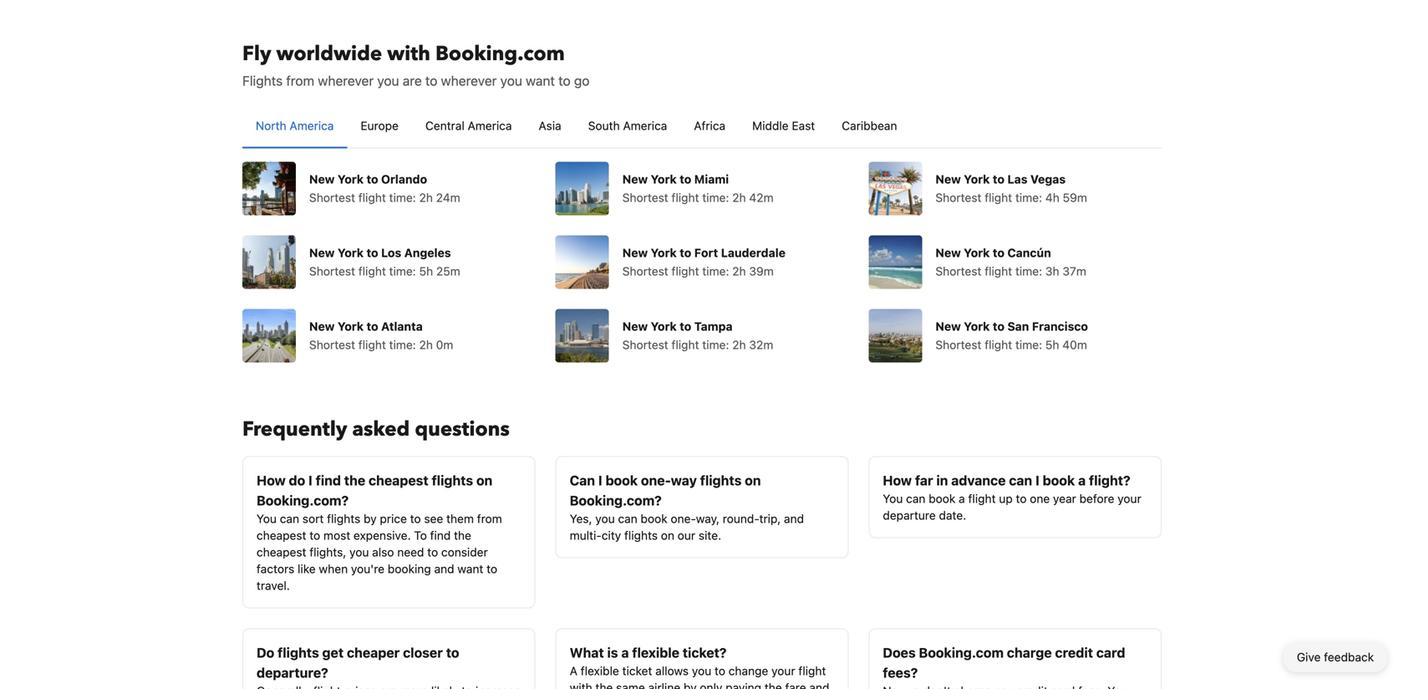 Task type: vqa. For each thing, say whether or not it's contained in the screenshot.
14
no



Task type: locate. For each thing, give the bounding box(es) containing it.
york inside the new york to san francisco shortest flight time: 5h 40m
[[964, 319, 990, 333]]

i up one at the right
[[1036, 472, 1040, 488]]

new inside new york to orlando shortest flight time: 2h 24m
[[309, 172, 335, 186]]

america inside north america button
[[290, 119, 334, 133]]

flight inside "new york to atlanta shortest flight time: 2h 0m"
[[359, 338, 386, 352]]

york left the fort
[[651, 246, 677, 260]]

2 how from the left
[[883, 472, 912, 488]]

2h inside new york to orlando shortest flight time: 2h 24m
[[419, 191, 433, 204]]

2 horizontal spatial i
[[1036, 472, 1040, 488]]

5h inside new york to los angeles shortest flight time: 5h 25m
[[419, 264, 433, 278]]

wherever down worldwide
[[318, 73, 374, 89]]

airline
[[649, 681, 681, 689]]

1 horizontal spatial you
[[883, 492, 903, 505]]

way,
[[696, 512, 720, 526]]

0 vertical spatial from
[[286, 73, 315, 89]]

flight down atlanta
[[359, 338, 386, 352]]

2h inside "new york to atlanta shortest flight time: 2h 0m"
[[419, 338, 433, 352]]

2h
[[419, 191, 433, 204], [733, 191, 746, 204], [733, 264, 746, 278], [419, 338, 433, 352], [733, 338, 746, 352]]

central america button
[[412, 104, 526, 148]]

to up only
[[715, 664, 726, 678]]

flexible
[[632, 645, 680, 661], [581, 664, 619, 678]]

shortest right new york to atlanta image
[[309, 338, 355, 352]]

2h inside the new york to tampa shortest flight time: 2h 32m
[[733, 338, 746, 352]]

atlanta
[[381, 319, 423, 333]]

york left san
[[964, 319, 990, 333]]

america for north america
[[290, 119, 334, 133]]

to left orlando
[[367, 172, 378, 186]]

1 horizontal spatial how
[[883, 472, 912, 488]]

can
[[1010, 472, 1033, 488], [907, 492, 926, 505], [280, 512, 299, 526], [618, 512, 638, 526]]

you left "are"
[[377, 73, 399, 89]]

0 horizontal spatial i
[[309, 472, 313, 488]]

far
[[916, 472, 934, 488]]

2h left 0m
[[419, 338, 433, 352]]

how inside how do i find the cheapest flights on booking.com? you can sort flights by price to see them from cheapest to most expensive. to find the cheapest flights, you also need to consider factors like when you're booking and want to travel.
[[257, 472, 286, 488]]

does booking.com charge credit card fees?
[[883, 645, 1126, 681]]

flight inside new york to orlando shortest flight time: 2h 24m
[[359, 191, 386, 204]]

1 horizontal spatial from
[[477, 512, 502, 526]]

ticket
[[623, 664, 653, 678]]

want down consider
[[458, 562, 484, 576]]

on down questions
[[477, 472, 493, 488]]

to inside the new york to tampa shortest flight time: 2h 32m
[[680, 319, 692, 333]]

flights inside do flights get cheaper closer to departure?
[[278, 645, 319, 661]]

a up 'before'
[[1079, 472, 1086, 488]]

0 horizontal spatial flexible
[[581, 664, 619, 678]]

new right the new york to los angeles image
[[309, 246, 335, 260]]

asked
[[352, 416, 410, 443]]

1 horizontal spatial want
[[526, 73, 555, 89]]

to inside new york to orlando shortest flight time: 2h 24m
[[367, 172, 378, 186]]

does
[[883, 645, 916, 661]]

flight inside the how far in advance can i book a flight? you can book a flight up to one year before your departure date.
[[969, 492, 996, 505]]

1 vertical spatial flexible
[[581, 664, 619, 678]]

york inside the new york to tampa shortest flight time: 2h 32m
[[651, 319, 677, 333]]

new inside "new york to cancún shortest flight time: 3h 37m"
[[936, 246, 961, 260]]

42m
[[750, 191, 774, 204]]

york inside new york to los angeles shortest flight time: 5h 25m
[[338, 246, 364, 260]]

america inside south america button
[[623, 119, 668, 133]]

allows
[[656, 664, 689, 678]]

same
[[616, 681, 645, 689]]

2 booking.com? from the left
[[570, 493, 662, 508]]

you inside how do i find the cheapest flights on booking.com? you can sort flights by price to see them from cheapest to most expensive. to find the cheapest flights, you also need to consider factors like when you're booking and want to travel.
[[257, 512, 277, 526]]

book up year
[[1043, 472, 1076, 488]]

you for how far in advance can i book a flight?
[[883, 492, 903, 505]]

how inside the how far in advance can i book a flight? you can book a flight up to one year before your departure date.
[[883, 472, 912, 488]]

how for how do i find the cheapest flights on booking.com?
[[257, 472, 286, 488]]

1 horizontal spatial booking.com
[[919, 645, 1004, 661]]

consider
[[441, 545, 488, 559]]

york left miami
[[651, 172, 677, 186]]

your inside the how far in advance can i book a flight? you can book a flight up to one year before your departure date.
[[1118, 492, 1142, 505]]

fare
[[786, 681, 807, 689]]

a up date.
[[959, 492, 966, 505]]

time: inside "new york to cancún shortest flight time: 3h 37m"
[[1016, 264, 1043, 278]]

can for booking.com?
[[618, 512, 638, 526]]

can inside can i book one-way flights on booking.com? yes, you can book one-way, round-trip, and multi-city flights on our site.
[[618, 512, 638, 526]]

with inside fly worldwide with booking.com flights from wherever you are to wherever you want to go
[[387, 40, 431, 68]]

price
[[380, 512, 407, 526]]

flight inside what is a flexible ticket? a flexible ticket allows you to change your flight with the same airline by only paying the fare an
[[799, 664, 827, 678]]

up
[[1000, 492, 1013, 505]]

0 horizontal spatial find
[[316, 472, 341, 488]]

find down see
[[430, 528, 451, 542]]

york left cancún
[[964, 246, 990, 260]]

new right new york to atlanta image
[[309, 319, 335, 333]]

to inside what is a flexible ticket? a flexible ticket allows you to change your flight with the same airline by only paying the fare an
[[715, 664, 726, 678]]

2h for new york to tampa shortest flight time: 2h 32m
[[733, 338, 746, 352]]

tampa
[[695, 319, 733, 333]]

shortest right 'new york to tampa' image
[[623, 338, 669, 352]]

from inside fly worldwide with booking.com flights from wherever you are to wherever you want to go
[[286, 73, 315, 89]]

flight inside the new york to san francisco shortest flight time: 5h 40m
[[985, 338, 1013, 352]]

new for new york to los angeles shortest flight time: 5h 25m
[[309, 246, 335, 260]]

1 vertical spatial by
[[684, 681, 697, 689]]

3 america from the left
[[623, 119, 668, 133]]

your up the fare
[[772, 664, 796, 678]]

0 horizontal spatial how
[[257, 472, 286, 488]]

york inside "new york to cancún shortest flight time: 3h 37m"
[[964, 246, 990, 260]]

0 vertical spatial a
[[1079, 472, 1086, 488]]

2 horizontal spatial america
[[623, 119, 668, 133]]

new inside 'new york to las vegas shortest flight time: 4h 59m'
[[936, 172, 961, 186]]

new for new york to orlando shortest flight time: 2h 24m
[[309, 172, 335, 186]]

shortest right new york to orlando image in the top of the page
[[309, 191, 355, 204]]

booking.com? up city
[[570, 493, 662, 508]]

0 horizontal spatial you
[[257, 512, 277, 526]]

do
[[289, 472, 305, 488]]

2 i from the left
[[599, 472, 603, 488]]

and inside can i book one-way flights on booking.com? yes, you can book one-way, round-trip, and multi-city flights on our site.
[[784, 512, 804, 526]]

from right the 'them'
[[477, 512, 502, 526]]

time: down los
[[389, 264, 416, 278]]

0 horizontal spatial on
[[477, 472, 493, 488]]

york left atlanta
[[338, 319, 364, 333]]

flights up the 'them'
[[432, 472, 473, 488]]

1 booking.com? from the left
[[257, 493, 349, 508]]

to left los
[[367, 246, 378, 260]]

a right is at the left of page
[[622, 645, 629, 661]]

when
[[319, 562, 348, 576]]

york inside "new york to atlanta shortest flight time: 2h 0m"
[[338, 319, 364, 333]]

booking.com
[[436, 40, 565, 68], [919, 645, 1004, 661]]

0 vertical spatial find
[[316, 472, 341, 488]]

5h down the francisco
[[1046, 338, 1060, 352]]

shortest inside "new york to cancún shortest flight time: 3h 37m"
[[936, 264, 982, 278]]

do
[[257, 645, 274, 661]]

to inside new york to los angeles shortest flight time: 5h 25m
[[367, 246, 378, 260]]

flights right way
[[700, 472, 742, 488]]

0 vertical spatial flexible
[[632, 645, 680, 661]]

time: inside the new york to san francisco shortest flight time: 5h 40m
[[1016, 338, 1043, 352]]

and right "trip,"
[[784, 512, 804, 526]]

north america button
[[243, 104, 347, 148]]

sort
[[303, 512, 324, 526]]

york left "las" on the top right of the page
[[964, 172, 990, 186]]

to inside the new york to miami shortest flight time: 2h 42m
[[680, 172, 692, 186]]

to inside the new york to san francisco shortest flight time: 5h 40m
[[993, 319, 1005, 333]]

you left sort
[[257, 512, 277, 526]]

booking.com? inside can i book one-way flights on booking.com? yes, you can book one-way, round-trip, and multi-city flights on our site.
[[570, 493, 662, 508]]

give
[[1298, 650, 1321, 664]]

0 vertical spatial one-
[[641, 472, 671, 488]]

are
[[403, 73, 422, 89]]

how left far
[[883, 472, 912, 488]]

1 horizontal spatial wherever
[[441, 73, 497, 89]]

closer
[[403, 645, 443, 661]]

new inside "new york to atlanta shortest flight time: 2h 0m"
[[309, 319, 335, 333]]

frequently
[[243, 416, 347, 443]]

most
[[324, 528, 351, 542]]

can up departure
[[907, 492, 926, 505]]

flight down advance
[[969, 492, 996, 505]]

1 horizontal spatial america
[[468, 119, 512, 133]]

0 vertical spatial want
[[526, 73, 555, 89]]

i inside the how far in advance can i book a flight? you can book a flight up to one year before your departure date.
[[1036, 472, 1040, 488]]

2 horizontal spatial a
[[1079, 472, 1086, 488]]

1 vertical spatial a
[[959, 492, 966, 505]]

how for how far in advance can i book a flight?
[[883, 472, 912, 488]]

america right south
[[623, 119, 668, 133]]

1 horizontal spatial booking.com?
[[570, 493, 662, 508]]

2h left the 32m
[[733, 338, 746, 352]]

south
[[588, 119, 620, 133]]

4h
[[1046, 191, 1060, 204]]

0 horizontal spatial america
[[290, 119, 334, 133]]

0 vertical spatial you
[[883, 492, 903, 505]]

you
[[377, 73, 399, 89], [501, 73, 523, 89], [596, 512, 615, 526], [350, 545, 369, 559], [692, 664, 712, 678]]

shortest right new york to san francisco image
[[936, 338, 982, 352]]

lauderdale
[[721, 246, 786, 260]]

shortest inside the new york to miami shortest flight time: 2h 42m
[[623, 191, 669, 204]]

flexible up allows
[[632, 645, 680, 661]]

york for tampa
[[651, 319, 677, 333]]

to inside "new york to cancún shortest flight time: 3h 37m"
[[993, 246, 1005, 260]]

0 horizontal spatial wherever
[[318, 73, 374, 89]]

to inside new york to fort lauderdale shortest flight time: 2h 39m
[[680, 246, 692, 260]]

yes,
[[570, 512, 593, 526]]

you up departure
[[883, 492, 903, 505]]

to left san
[[993, 319, 1005, 333]]

2 vertical spatial cheapest
[[257, 545, 306, 559]]

shortest right the new york to las vegas image
[[936, 191, 982, 204]]

i right can
[[599, 472, 603, 488]]

fort
[[695, 246, 718, 260]]

tab list
[[243, 104, 1162, 149]]

want inside how do i find the cheapest flights on booking.com? you can sort flights by price to see them from cheapest to most expensive. to find the cheapest flights, you also need to consider factors like when you're booking and want to travel.
[[458, 562, 484, 576]]

0 vertical spatial booking.com
[[436, 40, 565, 68]]

1 vertical spatial one-
[[671, 512, 696, 526]]

time: down "tampa"
[[703, 338, 730, 352]]

advance
[[952, 472, 1006, 488]]

new for new york to las vegas shortest flight time: 4h 59m
[[936, 172, 961, 186]]

1 america from the left
[[290, 119, 334, 133]]

0 horizontal spatial want
[[458, 562, 484, 576]]

1 how from the left
[[257, 472, 286, 488]]

shortest inside new york to fort lauderdale shortest flight time: 2h 39m
[[623, 264, 669, 278]]

shortest inside 'new york to las vegas shortest flight time: 4h 59m'
[[936, 191, 982, 204]]

2h for new york to atlanta shortest flight time: 2h 0m
[[419, 338, 433, 352]]

you for how do i find the cheapest flights on booking.com?
[[257, 512, 277, 526]]

new york to san francisco shortest flight time: 5h 40m
[[936, 319, 1089, 352]]

your
[[1118, 492, 1142, 505], [772, 664, 796, 678]]

flight down cancún
[[985, 264, 1013, 278]]

2h left 39m
[[733, 264, 746, 278]]

need
[[397, 545, 424, 559]]

5h
[[419, 264, 433, 278], [1046, 338, 1060, 352]]

booking.com inside does booking.com charge credit card fees?
[[919, 645, 1004, 661]]

on left our
[[661, 528, 675, 542]]

you up central america
[[501, 73, 523, 89]]

factors
[[257, 562, 295, 576]]

york inside the new york to miami shortest flight time: 2h 42m
[[651, 172, 677, 186]]

new inside the new york to tampa shortest flight time: 2h 32m
[[623, 319, 648, 333]]

new right 'new york to tampa' image
[[623, 319, 648, 333]]

from right flights
[[286, 73, 315, 89]]

can left sort
[[280, 512, 299, 526]]

flight inside 'new york to las vegas shortest flight time: 4h 59m'
[[985, 191, 1013, 204]]

2h inside the new york to miami shortest flight time: 2h 42m
[[733, 191, 746, 204]]

1 vertical spatial 5h
[[1046, 338, 1060, 352]]

america right north
[[290, 119, 334, 133]]

time: down miami
[[703, 191, 730, 204]]

to left atlanta
[[367, 319, 378, 333]]

cheaper
[[347, 645, 400, 661]]

5h for 25m
[[419, 264, 433, 278]]

and
[[784, 512, 804, 526], [434, 562, 455, 576]]

1 horizontal spatial a
[[959, 492, 966, 505]]

york inside new york to orlando shortest flight time: 2h 24m
[[338, 172, 364, 186]]

north
[[256, 119, 287, 133]]

1 vertical spatial from
[[477, 512, 502, 526]]

what
[[570, 645, 604, 661]]

america right central
[[468, 119, 512, 133]]

5h inside the new york to san francisco shortest flight time: 5h 40m
[[1046, 338, 1060, 352]]

by inside how do i find the cheapest flights on booking.com? you can sort flights by price to see them from cheapest to most expensive. to find the cheapest flights, you also need to consider factors like when you're booking and want to travel.
[[364, 512, 377, 526]]

2h inside new york to fort lauderdale shortest flight time: 2h 39m
[[733, 264, 746, 278]]

a
[[1079, 472, 1086, 488], [959, 492, 966, 505], [622, 645, 629, 661]]

0 horizontal spatial with
[[387, 40, 431, 68]]

1 horizontal spatial with
[[570, 681, 593, 689]]

europe button
[[347, 104, 412, 148]]

to left miami
[[680, 172, 692, 186]]

to right need
[[427, 545, 438, 559]]

flight down "las" on the top right of the page
[[985, 191, 1013, 204]]

on inside how do i find the cheapest flights on booking.com? you can sort flights by price to see them from cheapest to most expensive. to find the cheapest flights, you also need to consider factors like when you're booking and want to travel.
[[477, 472, 493, 488]]

booking.com up central america
[[436, 40, 565, 68]]

on up "round-"
[[745, 472, 761, 488]]

1 i from the left
[[309, 472, 313, 488]]

flights up departure?
[[278, 645, 319, 661]]

york for los
[[338, 246, 364, 260]]

0 vertical spatial with
[[387, 40, 431, 68]]

america inside central america button
[[468, 119, 512, 133]]

flight
[[359, 191, 386, 204], [672, 191, 699, 204], [985, 191, 1013, 204], [359, 264, 386, 278], [672, 264, 699, 278], [985, 264, 1013, 278], [359, 338, 386, 352], [672, 338, 699, 352], [985, 338, 1013, 352], [969, 492, 996, 505], [799, 664, 827, 678]]

to right "are"
[[426, 73, 438, 89]]

time: inside new york to fort lauderdale shortest flight time: 2h 39m
[[703, 264, 730, 278]]

shortest right the new york to los angeles image
[[309, 264, 355, 278]]

go
[[574, 73, 590, 89]]

0 horizontal spatial booking.com
[[436, 40, 565, 68]]

how left the do
[[257, 472, 286, 488]]

you up the you're
[[350, 545, 369, 559]]

book right can
[[606, 472, 638, 488]]

0 horizontal spatial booking.com?
[[257, 493, 349, 508]]

1 horizontal spatial and
[[784, 512, 804, 526]]

to right up
[[1016, 492, 1027, 505]]

york for cancún
[[964, 246, 990, 260]]

booking.com right does
[[919, 645, 1004, 661]]

2 vertical spatial a
[[622, 645, 629, 661]]

see
[[424, 512, 443, 526]]

want
[[526, 73, 555, 89], [458, 562, 484, 576]]

flight down miami
[[672, 191, 699, 204]]

new inside new york to fort lauderdale shortest flight time: 2h 39m
[[623, 246, 648, 260]]

york
[[338, 172, 364, 186], [651, 172, 677, 186], [964, 172, 990, 186], [338, 246, 364, 260], [651, 246, 677, 260], [964, 246, 990, 260], [338, 319, 364, 333], [651, 319, 677, 333], [964, 319, 990, 333]]

york inside 'new york to las vegas shortest flight time: 4h 59m'
[[964, 172, 990, 186]]

0 vertical spatial by
[[364, 512, 377, 526]]

york for san
[[964, 319, 990, 333]]

new right new york to fort lauderdale image
[[623, 246, 648, 260]]

1 horizontal spatial find
[[430, 528, 451, 542]]

can inside how do i find the cheapest flights on booking.com? you can sort flights by price to see them from cheapest to most expensive. to find the cheapest flights, you also need to consider factors like when you're booking and want to travel.
[[280, 512, 299, 526]]

wherever up central america
[[441, 73, 497, 89]]

1 horizontal spatial flexible
[[632, 645, 680, 661]]

2h for new york to miami shortest flight time: 2h 42m
[[733, 191, 746, 204]]

1 vertical spatial with
[[570, 681, 593, 689]]

flight up the fare
[[799, 664, 827, 678]]

new inside the new york to miami shortest flight time: 2h 42m
[[623, 172, 648, 186]]

them
[[447, 512, 474, 526]]

3 i from the left
[[1036, 472, 1040, 488]]

1 horizontal spatial 5h
[[1046, 338, 1060, 352]]

1 vertical spatial you
[[257, 512, 277, 526]]

i inside can i book one-way flights on booking.com? yes, you can book one-way, round-trip, and multi-city flights on our site.
[[599, 472, 603, 488]]

1 horizontal spatial i
[[599, 472, 603, 488]]

you inside the how far in advance can i book a flight? you can book a flight up to one year before your departure date.
[[883, 492, 903, 505]]

0 vertical spatial 5h
[[419, 264, 433, 278]]

flight down san
[[985, 338, 1013, 352]]

shortest inside the new york to san francisco shortest flight time: 5h 40m
[[936, 338, 982, 352]]

1 vertical spatial booking.com
[[919, 645, 1004, 661]]

0 vertical spatial and
[[784, 512, 804, 526]]

by up expensive.
[[364, 512, 377, 526]]

new york to san francisco image
[[869, 309, 923, 362]]

new inside new york to los angeles shortest flight time: 5h 25m
[[309, 246, 335, 260]]

0 horizontal spatial by
[[364, 512, 377, 526]]

the left the fare
[[765, 681, 782, 689]]

find right the do
[[316, 472, 341, 488]]

shortest right new york to cancún image
[[936, 264, 982, 278]]

flight down los
[[359, 264, 386, 278]]

0 horizontal spatial and
[[434, 562, 455, 576]]

time: down the fort
[[703, 264, 730, 278]]

time: down san
[[1016, 338, 1043, 352]]

san
[[1008, 319, 1030, 333]]

you inside how do i find the cheapest flights on booking.com? you can sort flights by price to see them from cheapest to most expensive. to find the cheapest flights, you also need to consider factors like when you're booking and want to travel.
[[350, 545, 369, 559]]

shortest
[[309, 191, 355, 204], [623, 191, 669, 204], [936, 191, 982, 204], [309, 264, 355, 278], [623, 264, 669, 278], [936, 264, 982, 278], [309, 338, 355, 352], [623, 338, 669, 352], [936, 338, 982, 352]]

middle east
[[753, 119, 815, 133]]

by
[[364, 512, 377, 526], [684, 681, 697, 689]]

like
[[298, 562, 316, 576]]

departure?
[[257, 665, 328, 681]]

new for new york to atlanta shortest flight time: 2h 0m
[[309, 319, 335, 333]]

0 horizontal spatial 5h
[[419, 264, 433, 278]]

want left go
[[526, 73, 555, 89]]

york left los
[[338, 246, 364, 260]]

new
[[309, 172, 335, 186], [623, 172, 648, 186], [936, 172, 961, 186], [309, 246, 335, 260], [623, 246, 648, 260], [936, 246, 961, 260], [309, 319, 335, 333], [623, 319, 648, 333], [936, 319, 961, 333]]

0 horizontal spatial from
[[286, 73, 315, 89]]

0 vertical spatial your
[[1118, 492, 1142, 505]]

new for new york to tampa shortest flight time: 2h 32m
[[623, 319, 648, 333]]

2 america from the left
[[468, 119, 512, 133]]

fly
[[243, 40, 271, 68]]

book left way,
[[641, 512, 668, 526]]

new inside the new york to san francisco shortest flight time: 5h 40m
[[936, 319, 961, 333]]

time: inside the new york to miami shortest flight time: 2h 42m
[[703, 191, 730, 204]]

york inside new york to fort lauderdale shortest flight time: 2h 39m
[[651, 246, 677, 260]]

to left the fort
[[680, 246, 692, 260]]

flight inside new york to los angeles shortest flight time: 5h 25m
[[359, 264, 386, 278]]

new for new york to miami shortest flight time: 2h 42m
[[623, 172, 648, 186]]

your down flight?
[[1118, 492, 1142, 505]]

to inside "new york to atlanta shortest flight time: 2h 0m"
[[367, 319, 378, 333]]

1 horizontal spatial by
[[684, 681, 697, 689]]

to
[[426, 73, 438, 89], [559, 73, 571, 89], [367, 172, 378, 186], [680, 172, 692, 186], [993, 172, 1005, 186], [367, 246, 378, 260], [680, 246, 692, 260], [993, 246, 1005, 260], [367, 319, 378, 333], [680, 319, 692, 333], [993, 319, 1005, 333], [1016, 492, 1027, 505], [410, 512, 421, 526], [310, 528, 320, 542], [427, 545, 438, 559], [487, 562, 498, 576], [446, 645, 460, 661], [715, 664, 726, 678]]

0 horizontal spatial a
[[622, 645, 629, 661]]

south america
[[588, 119, 668, 133]]

1 vertical spatial your
[[772, 664, 796, 678]]

new york to cancún image
[[869, 235, 923, 289]]

1 vertical spatial and
[[434, 562, 455, 576]]

1 vertical spatial want
[[458, 562, 484, 576]]

new right new york to miami image
[[623, 172, 648, 186]]

1 horizontal spatial your
[[1118, 492, 1142, 505]]

by left only
[[684, 681, 697, 689]]

2 horizontal spatial on
[[745, 472, 761, 488]]

time: down orlando
[[389, 191, 416, 204]]

flight inside the new york to tampa shortest flight time: 2h 32m
[[672, 338, 699, 352]]

0 horizontal spatial your
[[772, 664, 796, 678]]



Task type: describe. For each thing, give the bounding box(es) containing it.
book down the 'in'
[[929, 492, 956, 505]]

only
[[700, 681, 723, 689]]

fly worldwide with booking.com flights from wherever you are to wherever you want to go
[[243, 40, 590, 89]]

las
[[1008, 172, 1028, 186]]

credit
[[1056, 645, 1094, 661]]

time: inside "new york to atlanta shortest flight time: 2h 0m"
[[389, 338, 416, 352]]

1 horizontal spatial on
[[661, 528, 675, 542]]

5h for 40m
[[1046, 338, 1060, 352]]

travel.
[[257, 579, 290, 592]]

1 vertical spatial find
[[430, 528, 451, 542]]

do flights get cheaper closer to departure?
[[257, 645, 460, 681]]

give feedback button
[[1284, 642, 1388, 672]]

what is a flexible ticket? a flexible ticket allows you to change your flight with the same airline by only paying the fare an
[[570, 645, 830, 689]]

booking.com? inside how do i find the cheapest flights on booking.com? you can sort flights by price to see them from cheapest to most expensive. to find the cheapest flights, you also need to consider factors like when you're booking and want to travel.
[[257, 493, 349, 508]]

paying
[[726, 681, 762, 689]]

frequently asked questions
[[243, 416, 510, 443]]

shortest inside the new york to tampa shortest flight time: 2h 32m
[[623, 338, 669, 352]]

the down the frequently asked questions
[[344, 472, 366, 488]]

way
[[671, 472, 697, 488]]

39m
[[750, 264, 774, 278]]

flight inside new york to fort lauderdale shortest flight time: 2h 39m
[[672, 264, 699, 278]]

40m
[[1063, 338, 1088, 352]]

vegas
[[1031, 172, 1066, 186]]

how far in advance can i book a flight? you can book a flight up to one year before your departure date.
[[883, 472, 1142, 522]]

with inside what is a flexible ticket? a flexible ticket allows you to change your flight with the same airline by only paying the fare an
[[570, 681, 593, 689]]

new york to miami shortest flight time: 2h 42m
[[623, 172, 774, 204]]

new york to orlando image
[[243, 162, 296, 215]]

ticket?
[[683, 645, 727, 661]]

a
[[570, 664, 578, 678]]

want inside fly worldwide with booking.com flights from wherever you are to wherever you want to go
[[526, 73, 555, 89]]

america for south america
[[623, 119, 668, 133]]

3h
[[1046, 264, 1060, 278]]

shortest inside new york to los angeles shortest flight time: 5h 25m
[[309, 264, 355, 278]]

york for fort
[[651, 246, 677, 260]]

tab list containing north america
[[243, 104, 1162, 149]]

can up up
[[1010, 472, 1033, 488]]

get
[[322, 645, 344, 661]]

and inside how do i find the cheapest flights on booking.com? you can sort flights by price to see them from cheapest to most expensive. to find the cheapest flights, you also need to consider factors like when you're booking and want to travel.
[[434, 562, 455, 576]]

how do i find the cheapest flights on booking.com? you can sort flights by price to see them from cheapest to most expensive. to find the cheapest flights, you also need to consider factors like when you're booking and want to travel.
[[257, 472, 502, 592]]

you inside can i book one-way flights on booking.com? yes, you can book one-way, round-trip, and multi-city flights on our site.
[[596, 512, 615, 526]]

the up consider
[[454, 528, 472, 542]]

site.
[[699, 528, 722, 542]]

flights
[[243, 73, 283, 89]]

to
[[414, 528, 427, 542]]

time: inside new york to orlando shortest flight time: 2h 24m
[[389, 191, 416, 204]]

central
[[426, 119, 465, 133]]

your inside what is a flexible ticket? a flexible ticket allows you to change your flight with the same airline by only paying the fare an
[[772, 664, 796, 678]]

flights,
[[310, 545, 346, 559]]

is
[[608, 645, 618, 661]]

25m
[[436, 264, 461, 278]]

new york to las vegas shortest flight time: 4h 59m
[[936, 172, 1088, 204]]

new york to fort lauderdale shortest flight time: 2h 39m
[[623, 246, 786, 278]]

2 wherever from the left
[[441, 73, 497, 89]]

time: inside the new york to tampa shortest flight time: 2h 32m
[[703, 338, 730, 352]]

to inside do flights get cheaper closer to departure?
[[446, 645, 460, 661]]

in
[[937, 472, 949, 488]]

card
[[1097, 645, 1126, 661]]

caribbean button
[[829, 104, 911, 148]]

francisco
[[1033, 319, 1089, 333]]

give feedback
[[1298, 650, 1375, 664]]

new york to tampa image
[[556, 309, 609, 362]]

north america
[[256, 119, 334, 133]]

asia button
[[526, 104, 575, 148]]

the left same
[[596, 681, 613, 689]]

you inside what is a flexible ticket? a flexible ticket allows you to change your flight with the same airline by only paying the fare an
[[692, 664, 712, 678]]

questions
[[415, 416, 510, 443]]

york for miami
[[651, 172, 677, 186]]

middle
[[753, 119, 789, 133]]

new york to fort lauderdale image
[[556, 235, 609, 289]]

time: inside 'new york to las vegas shortest flight time: 4h 59m'
[[1016, 191, 1043, 204]]

shortest inside new york to orlando shortest flight time: 2h 24m
[[309, 191, 355, 204]]

a inside what is a flexible ticket? a flexible ticket allows you to change your flight with the same airline by only paying the fare an
[[622, 645, 629, 661]]

flight inside "new york to cancún shortest flight time: 3h 37m"
[[985, 264, 1013, 278]]

feedback
[[1325, 650, 1375, 664]]

new for new york to san francisco shortest flight time: 5h 40m
[[936, 319, 961, 333]]

i inside how do i find the cheapest flights on booking.com? you can sort flights by price to see them from cheapest to most expensive. to find the cheapest flights, you also need to consider factors like when you're booking and want to travel.
[[309, 472, 313, 488]]

new york to los angeles shortest flight time: 5h 25m
[[309, 246, 461, 278]]

miami
[[695, 172, 729, 186]]

our
[[678, 528, 696, 542]]

central america
[[426, 119, 512, 133]]

date.
[[939, 508, 967, 522]]

new york to atlanta shortest flight time: 2h 0m
[[309, 319, 454, 352]]

to down consider
[[487, 562, 498, 576]]

middle east button
[[739, 104, 829, 148]]

new york to las vegas image
[[869, 162, 923, 215]]

1 wherever from the left
[[318, 73, 374, 89]]

new for new york to cancún shortest flight time: 3h 37m
[[936, 246, 961, 260]]

booking.com inside fly worldwide with booking.com flights from wherever you are to wherever you want to go
[[436, 40, 565, 68]]

flight inside the new york to miami shortest flight time: 2h 42m
[[672, 191, 699, 204]]

to inside the how far in advance can i book a flight? you can book a flight up to one year before your departure date.
[[1016, 492, 1027, 505]]

shortest inside "new york to atlanta shortest flight time: 2h 0m"
[[309, 338, 355, 352]]

africa button
[[681, 104, 739, 148]]

flights right city
[[625, 528, 658, 542]]

37m
[[1063, 264, 1087, 278]]

1 vertical spatial cheapest
[[257, 528, 306, 542]]

can i book one-way flights on booking.com? yes, you can book one-way, round-trip, and multi-city flights on our site.
[[570, 472, 804, 542]]

asia
[[539, 119, 562, 133]]

one
[[1030, 492, 1050, 505]]

york for atlanta
[[338, 319, 364, 333]]

to up "to"
[[410, 512, 421, 526]]

can for on
[[280, 512, 299, 526]]

multi-
[[570, 528, 602, 542]]

new york to los angeles image
[[243, 235, 296, 289]]

0 vertical spatial cheapest
[[369, 472, 429, 488]]

from inside how do i find the cheapest flights on booking.com? you can sort flights by price to see them from cheapest to most expensive. to find the cheapest flights, you also need to consider factors like when you're booking and want to travel.
[[477, 512, 502, 526]]

new for new york to fort lauderdale shortest flight time: 2h 39m
[[623, 246, 648, 260]]

32m
[[750, 338, 774, 352]]

you're
[[351, 562, 385, 576]]

new york to atlanta image
[[243, 309, 296, 362]]

before
[[1080, 492, 1115, 505]]

flights up most
[[327, 512, 361, 526]]

south america button
[[575, 104, 681, 148]]

angeles
[[404, 246, 451, 260]]

new york to miami image
[[556, 162, 609, 215]]

new york to tampa shortest flight time: 2h 32m
[[623, 319, 774, 352]]

trip,
[[760, 512, 781, 526]]

time: inside new york to los angeles shortest flight time: 5h 25m
[[389, 264, 416, 278]]

expensive.
[[354, 528, 411, 542]]

2h for new york to orlando shortest flight time: 2h 24m
[[419, 191, 433, 204]]

fees?
[[883, 665, 918, 681]]

by inside what is a flexible ticket? a flexible ticket allows you to change your flight with the same airline by only paying the fare an
[[684, 681, 697, 689]]

europe
[[361, 119, 399, 133]]

york for las
[[964, 172, 990, 186]]

new york to orlando shortest flight time: 2h 24m
[[309, 172, 460, 204]]

flight?
[[1090, 472, 1131, 488]]

to down sort
[[310, 528, 320, 542]]

59m
[[1063, 191, 1088, 204]]

city
[[602, 528, 621, 542]]

los
[[381, 246, 402, 260]]

york for orlando
[[338, 172, 364, 186]]

to inside 'new york to las vegas shortest flight time: 4h 59m'
[[993, 172, 1005, 186]]

africa
[[694, 119, 726, 133]]

booking
[[388, 562, 431, 576]]

to left go
[[559, 73, 571, 89]]

cancún
[[1008, 246, 1052, 260]]

can for a
[[907, 492, 926, 505]]

orlando
[[381, 172, 427, 186]]

america for central america
[[468, 119, 512, 133]]



